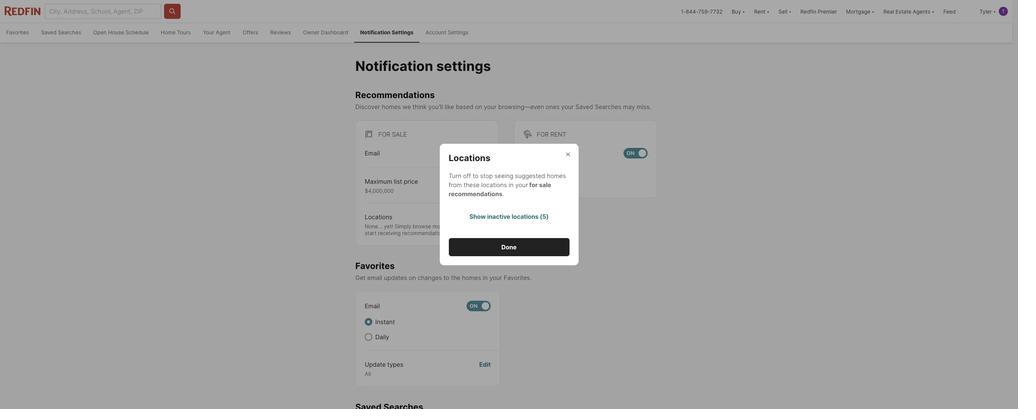 Task type: describe. For each thing, give the bounding box(es) containing it.
home tours link
[[155, 23, 197, 43]]

redfin
[[801, 8, 817, 15]]

1-
[[681, 8, 686, 15]]

open house schedule link
[[87, 23, 155, 43]]

locations element
[[449, 144, 500, 164]]

may
[[623, 103, 635, 110]]

schedule
[[126, 29, 149, 35]]

homes inside locations none... yet! simply browse more homes to start receiving recommendations.
[[447, 223, 464, 230]]

recommendations
[[355, 90, 435, 100]]

all
[[365, 371, 371, 377]]

homes inside favorites get email updates on changes to the homes in your favorites.
[[462, 274, 481, 282]]

.
[[503, 190, 504, 198]]

changes
[[418, 274, 442, 282]]

recommendations
[[449, 190, 503, 198]]

home tours
[[161, 29, 191, 35]]

think
[[413, 103, 427, 110]]

2 email from the top
[[365, 302, 380, 310]]

we
[[403, 103, 411, 110]]

owner dashboard
[[303, 29, 348, 35]]

to inside turn off to stop seeing suggested homes from these locations in your
[[473, 172, 479, 180]]

notification settings
[[355, 58, 491, 74]]

maximum
[[365, 178, 392, 185]]

settings for notification settings
[[392, 29, 414, 35]]

759-
[[699, 8, 710, 15]]

searches inside 'saved searches' link
[[58, 29, 81, 35]]

account settings
[[426, 29, 469, 35]]

notification for notification settings
[[355, 58, 433, 74]]

your right ones
[[561, 103, 574, 110]]

notification for notification settings
[[360, 29, 391, 35]]

you'll
[[429, 103, 443, 110]]

0 horizontal spatial saved
[[41, 29, 56, 35]]

turn off to stop seeing suggested homes from these locations in your
[[449, 172, 566, 189]]

settings for account settings
[[448, 29, 469, 35]]

done button
[[449, 238, 570, 256]]

redfin premier
[[801, 8, 837, 15]]

$4,000,000
[[365, 187, 394, 194]]

tours
[[177, 29, 191, 35]]

simply
[[395, 223, 411, 230]]

home
[[161, 29, 176, 35]]

show
[[470, 213, 486, 220]]

get
[[355, 274, 366, 282]]

edit for update types
[[479, 361, 491, 368]]

updates
[[384, 274, 407, 282]]

discover
[[355, 103, 380, 110]]

account settings link
[[420, 23, 475, 43]]

saved searches link
[[35, 23, 87, 43]]

suggested
[[515, 172, 545, 180]]

settings
[[436, 58, 491, 74]]

on inside favorites get email updates on changes to the homes in your favorites.
[[409, 274, 416, 282]]

the
[[451, 274, 461, 282]]

locations none... yet! simply browse more homes to start receiving recommendations.
[[365, 213, 470, 236]]

1-844-759-7732 link
[[681, 8, 723, 15]]

browsing—even
[[498, 103, 544, 110]]

feed
[[944, 8, 956, 15]]

list
[[394, 178, 402, 185]]

owner dashboard link
[[297, 23, 354, 43]]

844-
[[686, 8, 699, 15]]

7732
[[710, 8, 723, 15]]

for for for rent
[[537, 130, 549, 138]]

account
[[426, 29, 446, 35]]

stop
[[480, 172, 493, 180]]

instant
[[375, 318, 395, 326]]

in inside favorites get email updates on changes to the homes in your favorites.
[[483, 274, 488, 282]]

edit button for maximum list price
[[478, 177, 489, 194]]

recommendations discover homes we think you'll like based on your browsing—even ones your saved searches may miss.
[[355, 90, 652, 110]]

based
[[456, 103, 474, 110]]

types
[[388, 361, 404, 368]]

edit button for locations
[[478, 213, 489, 236]]

edit button for update types
[[479, 360, 491, 377]]

your agent
[[203, 29, 231, 35]]

open house schedule
[[93, 29, 149, 35]]

your inside favorites get email updates on changes to the homes in your favorites.
[[490, 274, 502, 282]]

1-844-759-7732
[[681, 8, 723, 15]]

rent
[[551, 130, 567, 138]]

turn
[[449, 172, 462, 180]]

for for for sale
[[379, 130, 390, 138]]



Task type: vqa. For each thing, say whether or not it's contained in the screenshot.
bottom "Ft."
no



Task type: locate. For each thing, give the bounding box(es) containing it.
price
[[404, 178, 418, 185]]

your right based at left top
[[484, 103, 497, 110]]

2 vertical spatial edit button
[[479, 360, 491, 377]]

none...
[[365, 223, 383, 230]]

inactive
[[487, 213, 511, 220]]

edit button
[[478, 177, 489, 194], [478, 213, 489, 236], [479, 360, 491, 377]]

reviews
[[270, 29, 291, 35]]

on inside recommendations discover homes we think you'll like based on your browsing—even ones your saved searches may miss.
[[475, 103, 482, 110]]

(
[[540, 213, 543, 220]]

start
[[365, 230, 377, 236]]

1 horizontal spatial for
[[537, 130, 549, 138]]

1 horizontal spatial searches
[[595, 103, 622, 110]]

homes
[[382, 103, 401, 110], [547, 172, 566, 180], [447, 223, 464, 230], [462, 274, 481, 282]]

your inside turn off to stop seeing suggested homes from these locations in your
[[516, 181, 528, 189]]

Daily radio
[[523, 180, 531, 188]]

for sale recommendations
[[449, 181, 552, 198]]

like
[[445, 103, 454, 110]]

1 horizontal spatial to
[[465, 223, 470, 230]]

daily for daily radio at the bottom of page
[[375, 333, 389, 341]]

1 vertical spatial email
[[365, 302, 380, 310]]

1 vertical spatial saved
[[576, 103, 593, 110]]

searches inside recommendations discover homes we think you'll like based on your browsing—even ones your saved searches may miss.
[[595, 103, 622, 110]]

reviews link
[[264, 23, 297, 43]]

1 vertical spatial notification
[[355, 58, 433, 74]]

0 horizontal spatial settings
[[392, 29, 414, 35]]

on right based at left top
[[475, 103, 482, 110]]

settings
[[392, 29, 414, 35], [448, 29, 469, 35]]

locations for locations none... yet! simply browse more homes to start receiving recommendations.
[[365, 213, 393, 221]]

favorites get email updates on changes to the homes in your favorites.
[[355, 261, 532, 282]]

show inactive locations ( 5 )
[[470, 213, 549, 220]]

in right the
[[483, 274, 488, 282]]

off
[[463, 172, 471, 180]]

more
[[433, 223, 446, 230]]

0 horizontal spatial searches
[[58, 29, 81, 35]]

daily down suggested
[[534, 180, 548, 188]]

yet!
[[384, 223, 393, 230]]

1 horizontal spatial saved
[[576, 103, 593, 110]]

0 horizontal spatial in
[[483, 274, 488, 282]]

2 settings from the left
[[448, 29, 469, 35]]

offers link
[[237, 23, 264, 43]]

user photo image
[[999, 7, 1008, 16]]

0 horizontal spatial to
[[444, 274, 450, 282]]

for
[[379, 130, 390, 138], [537, 130, 549, 138]]

agent
[[216, 29, 231, 35]]

0 vertical spatial saved
[[41, 29, 56, 35]]

locations
[[481, 181, 507, 189], [512, 213, 539, 220]]

for
[[530, 181, 538, 189]]

for left sale
[[379, 130, 390, 138]]

0 horizontal spatial for
[[379, 130, 390, 138]]

1 horizontal spatial daily
[[534, 180, 548, 188]]

2 for from the left
[[537, 130, 549, 138]]

redfin premier button
[[796, 0, 842, 23]]

settings right account
[[448, 29, 469, 35]]

locations for locations
[[449, 153, 491, 163]]

email down for sale
[[365, 149, 380, 157]]

locations inside turn off to stop seeing suggested homes from these locations in your
[[481, 181, 507, 189]]

1 horizontal spatial settings
[[448, 29, 469, 35]]

edit
[[478, 178, 489, 185], [478, 213, 489, 221], [479, 361, 491, 368]]

0 vertical spatial locations
[[481, 181, 507, 189]]

favorites for favorites get email updates on changes to the homes in your favorites.
[[355, 261, 395, 271]]

Instant radio
[[523, 165, 531, 173]]

settings left account
[[392, 29, 414, 35]]

email
[[367, 274, 382, 282]]

0 vertical spatial on
[[475, 103, 482, 110]]

1 for from the left
[[379, 130, 390, 138]]

house
[[108, 29, 124, 35]]

for rent
[[537, 130, 567, 138]]

searches
[[58, 29, 81, 35], [595, 103, 622, 110]]

update types all
[[365, 361, 404, 377]]

homes right the
[[462, 274, 481, 282]]

for left rent on the right of the page
[[537, 130, 549, 138]]

0 horizontal spatial locations
[[365, 213, 393, 221]]

1 vertical spatial daily
[[375, 333, 389, 341]]

1 vertical spatial locations
[[512, 213, 539, 220]]

searches left may
[[595, 103, 622, 110]]

0 vertical spatial favorites
[[6, 29, 29, 35]]

recommendations.
[[402, 230, 449, 236]]

your left the 'favorites.'
[[490, 274, 502, 282]]

feed button
[[939, 0, 976, 23]]

edit for maximum list price
[[478, 178, 489, 185]]

favorites inside favorites get email updates on changes to the homes in your favorites.
[[355, 261, 395, 271]]

submit search image
[[169, 8, 176, 15]]

browse
[[413, 223, 431, 230]]

locations up off
[[449, 153, 491, 163]]

1 vertical spatial edit
[[478, 213, 489, 221]]

in down 'seeing'
[[509, 181, 514, 189]]

to down show
[[465, 223, 470, 230]]

receiving
[[378, 230, 401, 236]]

favorites
[[6, 29, 29, 35], [355, 261, 395, 271]]

0 vertical spatial email
[[365, 149, 380, 157]]

)
[[546, 213, 549, 220]]

favorites link
[[0, 23, 35, 43]]

1 vertical spatial locations
[[365, 213, 393, 221]]

these
[[464, 181, 480, 189]]

0 vertical spatial edit button
[[478, 177, 489, 194]]

1 vertical spatial edit button
[[478, 213, 489, 236]]

for sale
[[379, 130, 407, 138]]

homes down the recommendations
[[382, 103, 401, 110]]

locations inside dialog
[[449, 153, 491, 163]]

0 vertical spatial edit
[[478, 178, 489, 185]]

0 horizontal spatial daily
[[375, 333, 389, 341]]

1 vertical spatial searches
[[595, 103, 622, 110]]

edit for locations
[[478, 213, 489, 221]]

0 horizontal spatial locations
[[481, 181, 507, 189]]

on right 'updates'
[[409, 274, 416, 282]]

0 vertical spatial locations
[[449, 153, 491, 163]]

in inside turn off to stop seeing suggested homes from these locations in your
[[509, 181, 514, 189]]

to inside locations none... yet! simply browse more homes to start receiving recommendations.
[[465, 223, 470, 230]]

maximum list price $4,000,000
[[365, 178, 418, 194]]

saved searches
[[41, 29, 81, 35]]

homes inside recommendations discover homes we think you'll like based on your browsing—even ones your saved searches may miss.
[[382, 103, 401, 110]]

your left for
[[516, 181, 528, 189]]

miss.
[[637, 103, 652, 110]]

locations up none... on the left of the page
[[365, 213, 393, 221]]

1 vertical spatial on
[[409, 274, 416, 282]]

saved right 'favorites' link
[[41, 29, 56, 35]]

1 vertical spatial favorites
[[355, 261, 395, 271]]

0 vertical spatial daily
[[534, 180, 548, 188]]

Instant radio
[[365, 318, 372, 326]]

favorites.
[[504, 274, 532, 282]]

email up instant radio
[[365, 302, 380, 310]]

from
[[449, 181, 462, 189]]

2 vertical spatial to
[[444, 274, 450, 282]]

0 vertical spatial to
[[473, 172, 479, 180]]

searches left open
[[58, 29, 81, 35]]

homes inside turn off to stop seeing suggested homes from these locations in your
[[547, 172, 566, 180]]

1 horizontal spatial favorites
[[355, 261, 395, 271]]

None checkbox
[[465, 148, 489, 158], [467, 301, 491, 311], [465, 148, 489, 158], [467, 301, 491, 311]]

2 horizontal spatial to
[[473, 172, 479, 180]]

1 vertical spatial to
[[465, 223, 470, 230]]

5
[[543, 213, 546, 220]]

open
[[93, 29, 107, 35]]

daily for daily option
[[534, 180, 548, 188]]

your agent link
[[197, 23, 237, 43]]

premier
[[818, 8, 837, 15]]

2 vertical spatial edit
[[479, 361, 491, 368]]

sale
[[539, 181, 552, 189]]

1 horizontal spatial on
[[475, 103, 482, 110]]

ones
[[546, 103, 560, 110]]

daily right daily radio at the bottom of page
[[375, 333, 389, 341]]

notification settings
[[360, 29, 414, 35]]

your
[[203, 29, 214, 35]]

owner
[[303, 29, 320, 35]]

1 horizontal spatial locations
[[449, 153, 491, 163]]

sale
[[392, 130, 407, 138]]

dashboard
[[321, 29, 348, 35]]

to
[[473, 172, 479, 180], [465, 223, 470, 230], [444, 274, 450, 282]]

locations down stop in the left top of the page
[[481, 181, 507, 189]]

update
[[365, 361, 386, 368]]

favorites for favorites
[[6, 29, 29, 35]]

0 vertical spatial in
[[509, 181, 514, 189]]

on
[[475, 103, 482, 110], [409, 274, 416, 282]]

done
[[502, 243, 517, 251]]

homes up sale on the right top of the page
[[547, 172, 566, 180]]

1 email from the top
[[365, 149, 380, 157]]

locations inside locations none... yet! simply browse more homes to start receiving recommendations.
[[365, 213, 393, 221]]

locations left (
[[512, 213, 539, 220]]

to inside favorites get email updates on changes to the homes in your favorites.
[[444, 274, 450, 282]]

None checkbox
[[624, 148, 648, 158]]

homes right more
[[447, 223, 464, 230]]

1 horizontal spatial in
[[509, 181, 514, 189]]

seeing
[[495, 172, 514, 180]]

1 vertical spatial in
[[483, 274, 488, 282]]

1 horizontal spatial locations
[[512, 213, 539, 220]]

0 vertical spatial searches
[[58, 29, 81, 35]]

0 horizontal spatial favorites
[[6, 29, 29, 35]]

saved inside recommendations discover homes we think you'll like based on your browsing—even ones your saved searches may miss.
[[576, 103, 593, 110]]

0 vertical spatial notification
[[360, 29, 391, 35]]

offers
[[243, 29, 258, 35]]

Daily radio
[[365, 333, 372, 341]]

to right off
[[473, 172, 479, 180]]

saved right ones
[[576, 103, 593, 110]]

to left the
[[444, 274, 450, 282]]

locations dialog
[[440, 144, 579, 265]]

0 horizontal spatial on
[[409, 274, 416, 282]]

locations
[[449, 153, 491, 163], [365, 213, 393, 221]]

1 settings from the left
[[392, 29, 414, 35]]



